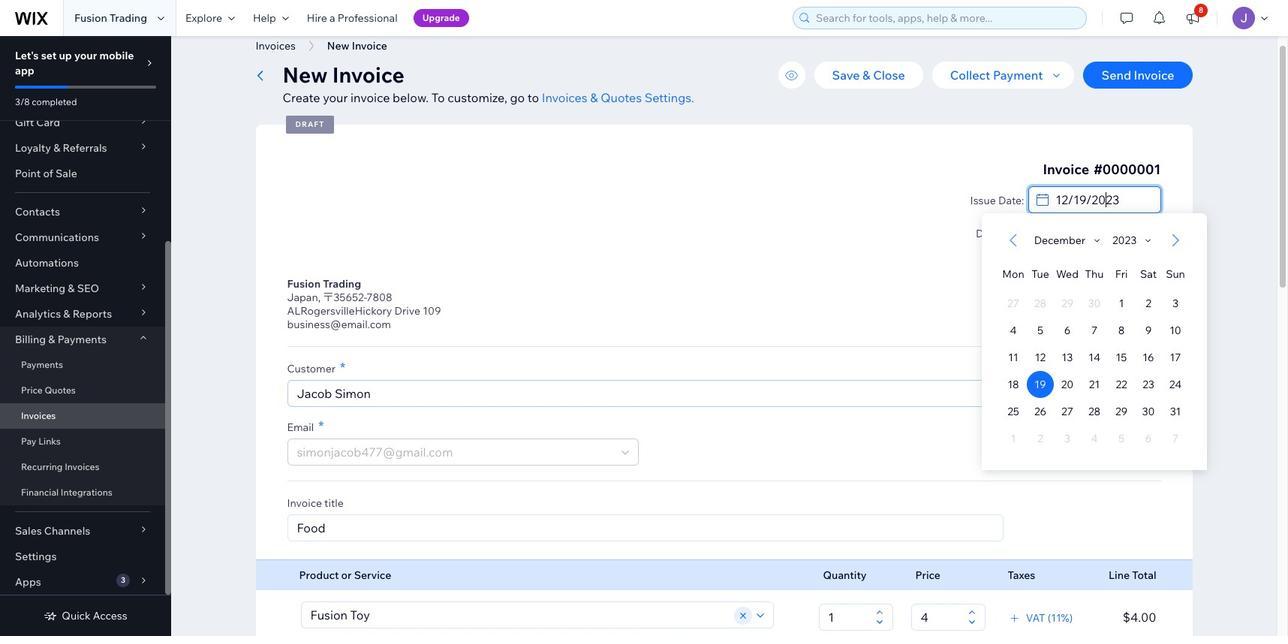 Task type: locate. For each thing, give the bounding box(es) containing it.
& for reports
[[63, 307, 70, 321]]

product
[[299, 568, 339, 582]]

12/19/2023 field
[[1052, 187, 1156, 213]]

0 vertical spatial quotes
[[601, 90, 642, 105]]

sales channels button
[[0, 518, 165, 544]]

01/18/2024 field
[[1052, 220, 1156, 246]]

0 vertical spatial 3
[[1172, 297, 1179, 310]]

13
[[1062, 351, 1073, 364]]

1 vertical spatial fusion
[[287, 277, 321, 291]]

1 horizontal spatial fusion trading
[[287, 277, 361, 291]]

& left reports
[[63, 307, 70, 321]]

*
[[340, 359, 346, 376], [318, 418, 324, 435]]

drive
[[395, 304, 421, 318]]

Add an item field
[[306, 602, 732, 628]]

4
[[1010, 324, 1017, 337]]

invoices down pay links link
[[65, 461, 100, 472]]

3 row from the top
[[1000, 317, 1189, 344]]

* right email
[[318, 418, 324, 435]]

invoice right send
[[1134, 68, 1175, 83]]

grid
[[982, 213, 1207, 470]]

15
[[1116, 351, 1127, 364]]

1 vertical spatial trading
[[323, 277, 361, 291]]

settings.
[[645, 90, 695, 105]]

16
[[1143, 351, 1154, 364]]

* for email *
[[318, 418, 324, 435]]

fusion
[[74, 11, 107, 25], [287, 277, 321, 291]]

financial integrations link
[[0, 480, 165, 505]]

product or service
[[299, 568, 391, 582]]

& for payments
[[48, 333, 55, 346]]

0 horizontal spatial your
[[74, 49, 97, 62]]

20
[[1061, 378, 1074, 391]]

payments up price quotes
[[21, 359, 63, 370]]

new down a
[[327, 39, 350, 53]]

1 vertical spatial 8
[[1118, 324, 1125, 337]]

0 vertical spatial fusion trading
[[74, 11, 147, 25]]

8 button
[[1177, 0, 1210, 36]]

price for price
[[916, 568, 941, 582]]

7
[[1091, 324, 1098, 337]]

23
[[1143, 378, 1154, 391]]

1 horizontal spatial your
[[323, 90, 348, 105]]

contacts button
[[0, 199, 165, 225]]

trading up mobile
[[110, 11, 147, 25]]

point of sale link
[[0, 161, 165, 186]]

1 vertical spatial quotes
[[45, 384, 76, 396]]

& right save
[[863, 68, 871, 83]]

seo
[[77, 282, 99, 295]]

0 horizontal spatial trading
[[110, 11, 147, 25]]

1 date: from the top
[[999, 194, 1025, 207]]

0 vertical spatial your
[[74, 49, 97, 62]]

invoices & quotes settings. button
[[542, 89, 695, 107]]

edit customer info
[[1057, 363, 1161, 378]]

& left seo
[[68, 282, 75, 295]]

2
[[1146, 297, 1151, 310]]

your for invoice
[[323, 90, 348, 105]]

0 vertical spatial price
[[21, 384, 43, 396]]

date: right due
[[999, 227, 1025, 240]]

row up 7
[[1000, 290, 1189, 317]]

your inside new invoice create your invoice below. to customize, go to invoices & quotes settings.
[[323, 90, 348, 105]]

& for referrals
[[53, 141, 60, 155]]

7808
[[367, 291, 392, 304]]

3 inside sidebar element
[[121, 575, 125, 585]]

pay links
[[21, 436, 61, 447]]

None text field
[[916, 604, 964, 630]]

row group
[[982, 290, 1207, 470]]

payments down analytics & reports popup button
[[58, 333, 107, 346]]

1 vertical spatial date:
[[999, 227, 1025, 240]]

analytics
[[15, 307, 61, 321]]

date: for due date:
[[999, 227, 1025, 240]]

1 horizontal spatial fusion
[[287, 277, 321, 291]]

marketing & seo button
[[0, 276, 165, 301]]

0 horizontal spatial *
[[318, 418, 324, 435]]

2023 button
[[1112, 234, 1155, 247]]

row containing 4
[[1000, 317, 1189, 344]]

4 row from the top
[[1000, 344, 1189, 371]]

& right billing
[[48, 333, 55, 346]]

quotes inside new invoice create your invoice below. to customize, go to invoices & quotes settings.
[[601, 90, 642, 105]]

1 horizontal spatial quotes
[[601, 90, 642, 105]]

9
[[1145, 324, 1152, 337]]

22
[[1116, 378, 1127, 391]]

row down 21
[[1000, 398, 1189, 425]]

3 up 10 at the right
[[1172, 297, 1179, 310]]

new inside new invoice create your invoice below. to customize, go to invoices & quotes settings.
[[283, 62, 328, 88]]

invoices right to
[[542, 90, 588, 105]]

6 row from the top
[[1000, 398, 1189, 425]]

quotes down payments link
[[45, 384, 76, 396]]

0 horizontal spatial 3
[[121, 575, 125, 585]]

8 inside "button"
[[1199, 5, 1204, 15]]

hire a professional
[[307, 11, 398, 25]]

date: right issue
[[999, 194, 1025, 207]]

sidebar element
[[0, 0, 171, 636]]

to
[[432, 90, 445, 105]]

1 horizontal spatial 3
[[1172, 297, 1179, 310]]

& inside "popup button"
[[68, 282, 75, 295]]

2 row from the top
[[1000, 290, 1189, 317]]

draft
[[295, 119, 325, 129]]

6
[[1064, 324, 1071, 337]]

new inside 'new invoice' button
[[327, 39, 350, 53]]

0 vertical spatial new
[[327, 39, 350, 53]]

tuesday, december 19, 2023 cell
[[1027, 371, 1054, 398]]

1 horizontal spatial *
[[340, 359, 346, 376]]

gift
[[15, 116, 34, 129]]

price
[[21, 384, 43, 396], [916, 568, 941, 582]]

1 vertical spatial price
[[916, 568, 941, 582]]

fusion left 〒35652-
[[287, 277, 321, 291]]

alert
[[1030, 234, 1159, 247]]

email
[[287, 421, 314, 434]]

26
[[1034, 405, 1046, 418]]

access
[[93, 609, 127, 622]]

new up create
[[283, 62, 328, 88]]

17
[[1170, 351, 1181, 364]]

Choose a contact field
[[292, 381, 982, 406]]

hire
[[307, 11, 327, 25]]

1 row from the top
[[1000, 254, 1189, 290]]

create
[[283, 90, 320, 105]]

your right up
[[74, 49, 97, 62]]

help button
[[244, 0, 298, 36]]

set
[[41, 49, 57, 62]]

1 vertical spatial 3
[[121, 575, 125, 585]]

row down 28
[[1000, 425, 1189, 452]]

of
[[43, 167, 53, 180]]

price quotes
[[21, 384, 76, 396]]

analytics & reports button
[[0, 301, 165, 327]]

recurring
[[21, 461, 63, 472]]

3/8 completed
[[15, 96, 77, 107]]

apps
[[15, 575, 41, 589]]

your inside let's set up your mobile app
[[74, 49, 97, 62]]

let's set up your mobile app
[[15, 49, 134, 77]]

vat (11%)
[[1026, 611, 1073, 625]]

trading up 'alrogersvillehickory'
[[323, 277, 361, 291]]

0 vertical spatial *
[[340, 359, 346, 376]]

2 date: from the top
[[999, 227, 1025, 240]]

invoice up invoice
[[332, 62, 405, 88]]

0 horizontal spatial customer
[[287, 362, 336, 375]]

communications button
[[0, 225, 165, 250]]

3 up access
[[121, 575, 125, 585]]

sales channels
[[15, 524, 90, 538]]

row down the 01/18/2024 field
[[1000, 254, 1189, 290]]

new for new invoice create your invoice below. to customize, go to invoices & quotes settings.
[[283, 62, 328, 88]]

grid containing december
[[982, 213, 1207, 470]]

21
[[1089, 378, 1100, 391]]

1
[[1119, 297, 1124, 310]]

1 vertical spatial *
[[318, 418, 324, 435]]

1 vertical spatial your
[[323, 90, 348, 105]]

1 horizontal spatial price
[[916, 568, 941, 582]]

* down business@email.com
[[340, 359, 346, 376]]

invoices down help button
[[256, 39, 296, 53]]

row containing 1
[[1000, 290, 1189, 317]]

fusion trading up mobile
[[74, 11, 147, 25]]

service
[[354, 568, 391, 582]]

row down 7
[[1000, 344, 1189, 371]]

reports
[[73, 307, 112, 321]]

0 horizontal spatial 8
[[1118, 324, 1125, 337]]

28
[[1088, 405, 1101, 418]]

1 vertical spatial new
[[283, 62, 328, 88]]

fusion trading up 'alrogersvillehickory'
[[287, 277, 361, 291]]

thu
[[1085, 267, 1104, 281]]

vat
[[1026, 611, 1046, 625]]

japan,
[[287, 291, 321, 304]]

row containing 18
[[1000, 371, 1189, 398]]

& right loyalty
[[53, 141, 60, 155]]

0 vertical spatial date:
[[999, 194, 1025, 207]]

0 horizontal spatial quotes
[[45, 384, 76, 396]]

invoices up pay links
[[21, 410, 56, 421]]

14
[[1089, 351, 1100, 364]]

quotes
[[601, 90, 642, 105], [45, 384, 76, 396]]

1 horizontal spatial customer
[[1082, 363, 1137, 378]]

row down 14
[[1000, 371, 1189, 398]]

quotes left settings.
[[601, 90, 642, 105]]

row group containing 1
[[982, 290, 1207, 470]]

1 horizontal spatial 8
[[1199, 5, 1204, 15]]

invoice title
[[287, 496, 344, 510]]

price inside sidebar element
[[21, 384, 43, 396]]

None text field
[[824, 604, 871, 630]]

1 horizontal spatial trading
[[323, 277, 361, 291]]

fusion up mobile
[[74, 11, 107, 25]]

invoice down professional
[[352, 39, 387, 53]]

new for new invoice
[[327, 39, 350, 53]]

0 horizontal spatial price
[[21, 384, 43, 396]]

alert containing december
[[1030, 234, 1159, 247]]

29
[[1115, 405, 1128, 418]]

27
[[1061, 405, 1073, 418]]

0 vertical spatial payments
[[58, 333, 107, 346]]

0 vertical spatial fusion
[[74, 11, 107, 25]]

row
[[1000, 254, 1189, 290], [1000, 290, 1189, 317], [1000, 317, 1189, 344], [1000, 344, 1189, 371], [1000, 371, 1189, 398], [1000, 398, 1189, 425], [1000, 425, 1189, 452]]

invoice
[[352, 39, 387, 53], [332, 62, 405, 88], [1134, 68, 1175, 83], [1043, 161, 1090, 178], [287, 496, 322, 510]]

& inside button
[[863, 68, 871, 83]]

edit
[[1057, 363, 1079, 378]]

title
[[324, 496, 344, 510]]

& right to
[[590, 90, 598, 105]]

invoice inside new invoice create your invoice below. to customize, go to invoices & quotes settings.
[[332, 62, 405, 88]]

5 row from the top
[[1000, 371, 1189, 398]]

row up 14
[[1000, 317, 1189, 344]]

0 vertical spatial 8
[[1199, 5, 1204, 15]]

your right create
[[323, 90, 348, 105]]

row containing 11
[[1000, 344, 1189, 371]]



Task type: describe. For each thing, give the bounding box(es) containing it.
a
[[330, 11, 335, 25]]

25
[[1007, 405, 1019, 418]]

sale
[[56, 167, 77, 180]]

customer inside button
[[1082, 363, 1137, 378]]

send invoice button
[[1084, 62, 1193, 89]]

(11%)
[[1048, 611, 1073, 625]]

alert inside grid
[[1030, 234, 1159, 247]]

10
[[1170, 324, 1181, 337]]

gift card button
[[0, 110, 165, 135]]

customer *
[[287, 359, 346, 376]]

invoice left title
[[287, 496, 322, 510]]

date: for issue date:
[[999, 194, 1025, 207]]

automations link
[[0, 250, 165, 276]]

gift card
[[15, 116, 60, 129]]

taxes
[[1008, 568, 1036, 582]]

december button
[[1034, 234, 1103, 247]]

app
[[15, 64, 34, 77]]

your for set
[[74, 49, 97, 62]]

collect
[[950, 68, 991, 83]]

email *
[[287, 418, 324, 435]]

invoices link
[[0, 403, 165, 429]]

settings link
[[0, 544, 165, 569]]

row containing 25
[[1000, 398, 1189, 425]]

financial
[[21, 487, 59, 498]]

recurring invoices link
[[0, 454, 165, 480]]

communications
[[15, 231, 99, 244]]

invoices inside button
[[256, 39, 296, 53]]

Invoice title field
[[292, 515, 998, 541]]

point
[[15, 167, 41, 180]]

to
[[528, 90, 539, 105]]

& for seo
[[68, 282, 75, 295]]

invoice
[[351, 90, 390, 105]]

quick access button
[[44, 609, 127, 622]]

quotes inside sidebar element
[[45, 384, 76, 396]]

settings
[[15, 550, 57, 563]]

invoice up 12/19/2023 field
[[1043, 161, 1090, 178]]

save
[[832, 68, 860, 83]]

payments inside popup button
[[58, 333, 107, 346]]

let's
[[15, 49, 39, 62]]

december
[[1034, 234, 1085, 247]]

mobile
[[99, 49, 134, 62]]

quantity
[[823, 568, 867, 582]]

completed
[[32, 96, 77, 107]]

1 vertical spatial fusion trading
[[287, 277, 361, 291]]

invoice for new invoice create your invoice below. to customize, go to invoices & quotes settings.
[[332, 62, 405, 88]]

invoice for new invoice
[[352, 39, 387, 53]]

7 row from the top
[[1000, 425, 1189, 452]]

billing & payments button
[[0, 327, 165, 352]]

fri
[[1115, 267, 1128, 281]]

quick access
[[62, 609, 127, 622]]

mon
[[1002, 267, 1024, 281]]

0 horizontal spatial fusion trading
[[74, 11, 147, 25]]

loyalty & referrals
[[15, 141, 107, 155]]

pay
[[21, 436, 36, 447]]

12
[[1035, 351, 1046, 364]]

pay links link
[[0, 429, 165, 454]]

professional
[[338, 11, 398, 25]]

contacts
[[15, 205, 60, 219]]

upgrade
[[422, 12, 460, 23]]

channels
[[44, 524, 90, 538]]

〒35652-
[[323, 291, 367, 304]]

financial integrations
[[21, 487, 113, 498]]

payments link
[[0, 352, 165, 378]]

1 vertical spatial payments
[[21, 359, 63, 370]]

marketing
[[15, 282, 65, 295]]

loyalty & referrals button
[[0, 135, 165, 161]]

recurring invoices
[[21, 461, 100, 472]]

new invoice create your invoice below. to customize, go to invoices & quotes settings.
[[283, 62, 695, 105]]

total
[[1132, 568, 1157, 582]]

send
[[1102, 68, 1132, 83]]

11
[[1008, 351, 1018, 364]]

loyalty
[[15, 141, 51, 155]]

new invoice button
[[320, 35, 395, 57]]

line
[[1109, 568, 1130, 582]]

invoices inside new invoice create your invoice below. to customize, go to invoices & quotes settings.
[[542, 90, 588, 105]]

due
[[976, 227, 996, 240]]

collect payment
[[950, 68, 1043, 83]]

edit customer info button
[[1034, 362, 1161, 380]]

0 horizontal spatial fusion
[[74, 11, 107, 25]]

links
[[38, 436, 61, 447]]

invoice for send invoice
[[1134, 68, 1175, 83]]

card
[[36, 116, 60, 129]]

send invoice
[[1102, 68, 1175, 83]]

alrogersvillehickory
[[287, 304, 392, 318]]

customer inside customer *
[[287, 362, 336, 375]]

info
[[1140, 363, 1161, 378]]

3 inside grid
[[1172, 297, 1179, 310]]

& for close
[[863, 68, 871, 83]]

price quotes link
[[0, 378, 165, 403]]

wed
[[1056, 267, 1079, 281]]

$4.00
[[1123, 610, 1157, 625]]

Search for tools, apps, help & more... field
[[812, 8, 1082, 29]]

#0000001
[[1094, 161, 1161, 178]]

up
[[59, 49, 72, 62]]

price for price quotes
[[21, 384, 43, 396]]

Email field
[[292, 439, 617, 465]]

new invoice
[[327, 39, 387, 53]]

8 inside grid
[[1118, 324, 1125, 337]]

& inside new invoice create your invoice below. to customize, go to invoices & quotes settings.
[[590, 90, 598, 105]]

0 vertical spatial trading
[[110, 11, 147, 25]]

3/8
[[15, 96, 30, 107]]

30
[[1142, 405, 1155, 418]]

help
[[253, 11, 276, 25]]

automations
[[15, 256, 79, 270]]

billing & payments
[[15, 333, 107, 346]]

row containing mon
[[1000, 254, 1189, 290]]

* for customer *
[[340, 359, 346, 376]]

31
[[1170, 405, 1181, 418]]



Task type: vqa. For each thing, say whether or not it's contained in the screenshot.
"Customer *"
yes



